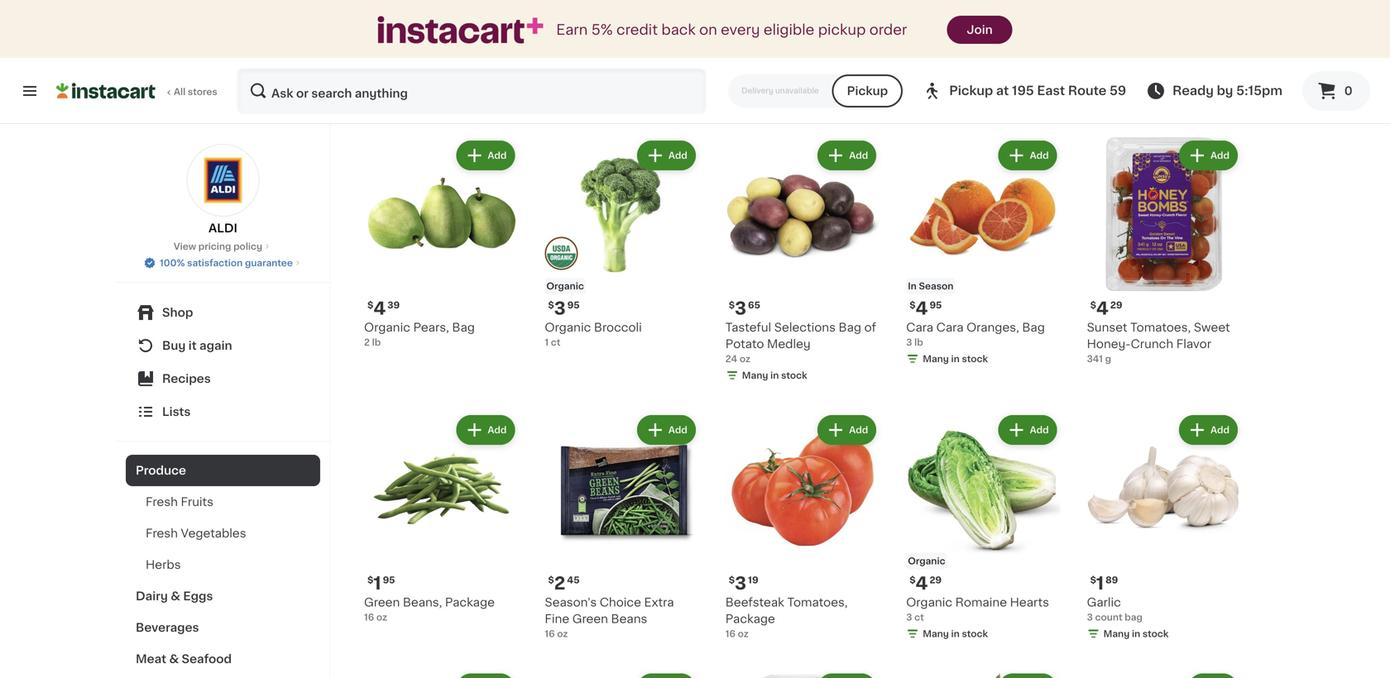 Task type: locate. For each thing, give the bounding box(es) containing it.
29 up sunset
[[1111, 301, 1123, 310]]

95 up 'organic broccoli 1 ct'
[[567, 301, 580, 310]]

1 vertical spatial green
[[572, 614, 608, 625]]

bag inside cara cara oranges, bag 3 lb
[[1022, 322, 1045, 334]]

$ inside $ 3 09
[[548, 26, 554, 35]]

1 horizontal spatial 95
[[567, 301, 580, 310]]

package inside button
[[1007, 47, 1057, 59]]

avocado
[[775, 47, 826, 59]]

oz inside beefsteak tomatoes, package 16 oz
[[738, 630, 749, 639]]

2 down $ 4 39
[[364, 338, 370, 347]]

many in stock down cara cara oranges, bag 3 lb
[[923, 355, 988, 364]]

$ left 39
[[367, 301, 374, 310]]

organic for avocado
[[726, 47, 772, 59]]

many down potato
[[742, 371, 768, 380]]

many for tasteful selections bag of potato medley
[[742, 371, 768, 380]]

organic left romaine
[[906, 597, 953, 609]]

$ left 65
[[729, 301, 735, 310]]

package down beefsteak
[[726, 614, 775, 625]]

add button for green beans, package
[[456, 416, 515, 445]]

$ for organic blackberries
[[548, 26, 554, 35]]

meat & seafood link
[[126, 644, 320, 675]]

29 up organic romaine hearts 3 ct
[[930, 576, 942, 585]]

0 vertical spatial green
[[364, 597, 400, 609]]

add button for organic pears, bag
[[456, 141, 515, 170]]

95 inside $ 4 95
[[930, 301, 942, 310]]

fresh down produce
[[146, 497, 178, 508]]

0 vertical spatial tomatoes,
[[1131, 322, 1191, 334]]

stock for tasteful selections bag of potato medley
[[781, 371, 807, 380]]

stock
[[1143, 96, 1169, 105], [962, 355, 988, 364], [781, 371, 807, 380], [962, 630, 988, 639], [1143, 630, 1169, 639]]

$ inside $ 1 89
[[1090, 576, 1097, 585]]

view
[[174, 242, 196, 251]]

stock for garlic
[[1143, 630, 1169, 639]]

container inside organic blackberries 6 oz container
[[566, 63, 611, 72]]

bag right the pears,
[[452, 322, 475, 334]]

package inside the crimini (brown) mushroom package 8 oz container
[[429, 64, 479, 75]]

$ inside $ 2 45
[[548, 576, 554, 585]]

1 vertical spatial fresh
[[146, 528, 178, 540]]

add for organic romaine hearts
[[1030, 426, 1049, 435]]

add
[[488, 151, 507, 160], [669, 151, 688, 160], [849, 151, 868, 160], [1030, 151, 1049, 160], [1211, 151, 1230, 160], [488, 426, 507, 435], [669, 426, 688, 435], [849, 426, 868, 435], [1030, 426, 1049, 435], [1211, 426, 1230, 435]]

lb
[[1095, 80, 1104, 89], [372, 338, 381, 347], [915, 338, 923, 347]]

fresh for fresh vegetables
[[146, 528, 178, 540]]

2 horizontal spatial 95
[[930, 301, 942, 310]]

blackberries
[[594, 47, 666, 59]]

bag down pickup in the top of the page
[[829, 47, 852, 59]]

0 horizontal spatial pickup
[[847, 85, 888, 97]]

16 for 1
[[364, 613, 374, 622]]

pickup left at on the right of page
[[949, 85, 993, 97]]

$ 3 09
[[548, 25, 580, 42]]

buy it again link
[[126, 329, 320, 362]]

lists
[[162, 406, 191, 418]]

2 horizontal spatial lb
[[1095, 80, 1104, 89]]

sugar snap peas package
[[906, 47, 1057, 59]]

& for meat
[[169, 654, 179, 665]]

$ for green beans, package
[[367, 576, 374, 585]]

beefsteak
[[726, 597, 784, 609]]

16 inside green beans, package 16 oz
[[364, 613, 374, 622]]

package up pickup at 195 east route 59
[[1007, 47, 1057, 59]]

organic inside organic romaine hearts 3 ct
[[906, 597, 953, 609]]

instacart plus icon image
[[378, 16, 543, 44]]

ct inside organic romaine hearts 3 ct
[[915, 613, 924, 622]]

green inside season's choice extra fine green beans 16 oz
[[572, 614, 608, 625]]

$ for sunset tomatoes, sweet honey-crunch flavor
[[1090, 301, 1097, 310]]

in down 'bag'
[[1132, 630, 1141, 639]]

route
[[1068, 85, 1107, 97]]

green
[[364, 597, 400, 609], [572, 614, 608, 625]]

341
[[1087, 355, 1103, 364]]

3 inside garlic 3 count bag
[[1087, 613, 1093, 622]]

0 vertical spatial 2
[[364, 338, 370, 347]]

lb down $ 4 39
[[372, 338, 381, 347]]

$ 4 29
[[1090, 300, 1123, 318], [910, 575, 942, 593]]

organic inside organic pears, bag 2 lb
[[364, 322, 410, 334]]

$ right on
[[729, 26, 735, 35]]

95 up green beans, package 16 oz
[[383, 576, 395, 585]]

oz inside organic blackberries 6 oz container
[[553, 63, 564, 72]]

oz inside tasteful selections bag of potato medley 24 oz
[[740, 355, 751, 364]]

1 horizontal spatial $ 4 29
[[1090, 300, 1123, 318]]

organic down $ 3 09
[[545, 47, 591, 59]]

bag for pears,
[[452, 322, 475, 334]]

oz right 24
[[740, 355, 751, 364]]

0 vertical spatial 19
[[748, 26, 759, 35]]

fresh vegetables
[[146, 528, 246, 540]]

organic inside organic blackberries 6 oz container
[[545, 47, 591, 59]]

1 vertical spatial 19
[[748, 576, 759, 585]]

1 19 from the top
[[748, 26, 759, 35]]

product group
[[364, 137, 518, 349], [545, 137, 699, 349], [726, 137, 880, 386], [906, 137, 1061, 369], [1087, 137, 1241, 366], [364, 412, 518, 625], [545, 412, 699, 641], [726, 412, 880, 641], [906, 412, 1061, 644], [1087, 412, 1241, 644], [364, 671, 518, 679], [545, 671, 699, 679], [726, 671, 880, 679], [906, 671, 1061, 679], [1087, 671, 1241, 679]]

$ 3 19 up beefsteak
[[729, 575, 759, 593]]

1 vertical spatial tomatoes,
[[787, 597, 848, 609]]

policy
[[233, 242, 262, 251]]

$ up 'organic broccoli 1 ct'
[[548, 301, 554, 310]]

1 horizontal spatial green
[[572, 614, 608, 625]]

0 vertical spatial $ 4 29
[[1090, 300, 1123, 318]]

1 vertical spatial &
[[169, 654, 179, 665]]

1 horizontal spatial 2
[[554, 575, 565, 593]]

None search field
[[237, 68, 707, 114]]

0 vertical spatial $ 3 19
[[729, 25, 759, 42]]

1 vertical spatial $ 4 29
[[910, 575, 942, 593]]

lb for cara
[[915, 338, 923, 347]]

fresh
[[146, 497, 178, 508], [146, 528, 178, 540]]

stock for cara cara oranges, bag
[[962, 355, 988, 364]]

$ left earn at the top left of page
[[548, 26, 554, 35]]

2 left 45
[[554, 575, 565, 593]]

8
[[364, 80, 370, 89]]

in down the medley
[[771, 371, 779, 380]]

$ down in
[[910, 301, 916, 310]]

5%
[[591, 23, 613, 37]]

package right beans,
[[445, 597, 495, 609]]

add for organic pears, bag
[[488, 151, 507, 160]]

earn
[[556, 23, 588, 37]]

19 left eligible
[[748, 26, 759, 35]]

add button for beefsteak tomatoes, package
[[818, 416, 877, 445]]

1 left 99
[[374, 25, 381, 42]]

potato
[[726, 339, 764, 350]]

0 horizontal spatial 95
[[383, 576, 395, 585]]

in right 59
[[1132, 96, 1141, 105]]

oranges,
[[967, 322, 1019, 334]]

0 horizontal spatial lb
[[372, 338, 381, 347]]

0 horizontal spatial tomatoes,
[[787, 597, 848, 609]]

oz right 6
[[553, 63, 564, 72]]

bag inside organic pears, bag 2 lb
[[452, 322, 475, 334]]

many down cara cara oranges, bag 3 lb
[[923, 355, 949, 364]]

many in stock for garlic
[[1104, 630, 1169, 639]]

bag right the oranges,
[[1022, 322, 1045, 334]]

$ inside $ 1 95
[[367, 576, 374, 585]]

tomatoes, inside beefsteak tomatoes, package 16 oz
[[787, 597, 848, 609]]

oz right 8
[[373, 80, 383, 89]]

16
[[364, 613, 374, 622], [545, 630, 555, 639], [726, 630, 736, 639]]

19 up beefsteak
[[748, 576, 759, 585]]

many down potatoes on the top of the page
[[1104, 96, 1130, 105]]

0 horizontal spatial cara
[[906, 322, 934, 334]]

29
[[1111, 301, 1123, 310], [930, 576, 942, 585]]

organic down every
[[726, 47, 772, 59]]

in down organic romaine hearts 3 ct
[[951, 630, 960, 639]]

container down 09
[[566, 63, 611, 72]]

95 inside $ 1 95
[[383, 576, 395, 585]]

lb inside 'farmer's promise red potatoes 5 lb'
[[1095, 80, 1104, 89]]

organic inside 'organic broccoli 1 ct'
[[545, 322, 591, 334]]

medley
[[767, 339, 811, 350]]

$ up organic romaine hearts 3 ct
[[910, 576, 916, 585]]

16 down fine
[[545, 630, 555, 639]]

product group containing 2
[[545, 412, 699, 641]]

east
[[1037, 85, 1065, 97]]

0 horizontal spatial green
[[364, 597, 400, 609]]

$ left 45
[[548, 576, 554, 585]]

$ up beefsteak
[[729, 576, 735, 585]]

& right meat
[[169, 654, 179, 665]]

sugar
[[906, 47, 940, 59]]

pickup down order
[[847, 85, 888, 97]]

many in stock down the medley
[[742, 371, 807, 380]]

4 up sunset
[[1097, 300, 1109, 318]]

add button inside product group
[[637, 416, 696, 445]]

buy it again
[[162, 340, 232, 352]]

organic up $ 3 95
[[547, 282, 584, 291]]

29 for sunset tomatoes, sweet honey-crunch flavor
[[1111, 301, 1123, 310]]

1 vertical spatial 29
[[930, 576, 942, 585]]

$
[[548, 26, 554, 35], [729, 26, 735, 35], [367, 301, 374, 310], [548, 301, 554, 310], [729, 301, 735, 310], [910, 301, 916, 310], [1090, 301, 1097, 310], [367, 576, 374, 585], [548, 576, 554, 585], [729, 576, 735, 585], [910, 576, 916, 585], [1090, 576, 1097, 585]]

0 horizontal spatial ct
[[551, 338, 561, 347]]

$ for tasteful selections bag of potato medley
[[729, 301, 735, 310]]

pickup inside pickup button
[[847, 85, 888, 97]]

$ 4 29 up sunset
[[1090, 300, 1123, 318]]

green down season's at the bottom left of the page
[[572, 614, 608, 625]]

oz down beefsteak
[[738, 630, 749, 639]]

0 horizontal spatial 29
[[930, 576, 942, 585]]

many for cara cara oranges, bag
[[923, 355, 949, 364]]

2 inside product group
[[554, 575, 565, 593]]

organic down $ 3 95
[[545, 322, 591, 334]]

dairy & eggs link
[[126, 581, 320, 612]]

item badge image
[[545, 237, 578, 270]]

1 horizontal spatial 16
[[545, 630, 555, 639]]

pickup at 195 east route 59
[[949, 85, 1127, 97]]

season's choice extra fine green beans 16 oz
[[545, 597, 674, 639]]

2 horizontal spatial 16
[[726, 630, 736, 639]]

2 $ 3 19 from the top
[[729, 575, 759, 593]]

add inside product group
[[669, 426, 688, 435]]

1 horizontal spatial tomatoes,
[[1131, 322, 1191, 334]]

1 vertical spatial 2
[[554, 575, 565, 593]]

$ 4 29 up organic romaine hearts 3 ct
[[910, 575, 942, 593]]

1 horizontal spatial pickup
[[949, 85, 993, 97]]

many in stock down organic romaine hearts 3 ct
[[923, 630, 988, 639]]

bag
[[829, 47, 852, 59], [452, 322, 475, 334], [839, 322, 862, 334], [1022, 322, 1045, 334]]

lb down $ 4 95
[[915, 338, 923, 347]]

lb inside organic pears, bag 2 lb
[[372, 338, 381, 347]]

16 inside season's choice extra fine green beans 16 oz
[[545, 630, 555, 639]]

4 down in season
[[916, 300, 928, 318]]

99
[[383, 26, 395, 35]]

tomatoes, up "crunch"
[[1131, 322, 1191, 334]]

$ 3 19 right on
[[729, 25, 759, 42]]

add button for sunset tomatoes, sweet honey-crunch flavor
[[1179, 141, 1238, 170]]

1 fresh from the top
[[146, 497, 178, 508]]

0 horizontal spatial 16
[[364, 613, 374, 622]]

1 horizontal spatial lb
[[915, 338, 923, 347]]

fresh up herbs
[[146, 528, 178, 540]]

bag left of on the top right of page
[[839, 322, 862, 334]]

0 vertical spatial fresh
[[146, 497, 178, 508]]

many down organic romaine hearts 3 ct
[[923, 630, 949, 639]]

crimini (brown) mushroom package 8 oz container
[[364, 47, 479, 89]]

fruits
[[181, 497, 214, 508]]

aldi link
[[187, 144, 259, 237]]

stock for organic romaine hearts
[[962, 630, 988, 639]]

in season
[[908, 282, 954, 291]]

add for cara cara oranges, bag
[[1030, 151, 1049, 160]]

pricing
[[198, 242, 231, 251]]

many for organic romaine hearts
[[923, 630, 949, 639]]

stores
[[188, 87, 217, 96]]

29 for organic romaine hearts
[[930, 576, 942, 585]]

ct inside 'organic broccoli 1 ct'
[[551, 338, 561, 347]]

oz down fine
[[557, 630, 568, 639]]

$ up sunset
[[1090, 301, 1097, 310]]

1 99
[[374, 25, 395, 42]]

beans,
[[403, 597, 442, 609]]

broccoli
[[594, 322, 642, 334]]

16 for 3
[[726, 630, 736, 639]]

1 horizontal spatial 29
[[1111, 301, 1123, 310]]

earn 5% credit back on every eligible pickup order
[[556, 23, 907, 37]]

0 vertical spatial 29
[[1111, 301, 1123, 310]]

seafood
[[182, 654, 232, 665]]

package down "(brown)" on the left top
[[429, 64, 479, 75]]

$ inside $ 3 65
[[729, 301, 735, 310]]

every
[[721, 23, 760, 37]]

95 down season
[[930, 301, 942, 310]]

lb right the 5
[[1095, 80, 1104, 89]]

sweet
[[1194, 322, 1230, 334]]

join
[[967, 24, 993, 36]]

2 19 from the top
[[748, 576, 759, 585]]

16 down $ 1 95 on the left of the page
[[364, 613, 374, 622]]

$ 4 29 for organic romaine hearts
[[910, 575, 942, 593]]

guarantee
[[245, 259, 293, 268]]

1 horizontal spatial cara
[[937, 322, 964, 334]]

95 inside $ 3 95
[[567, 301, 580, 310]]

$ up green beans, package 16 oz
[[367, 576, 374, 585]]

sunset
[[1087, 322, 1128, 334]]

pickup for pickup
[[847, 85, 888, 97]]

0 horizontal spatial $ 4 29
[[910, 575, 942, 593]]

$ inside $ 4 39
[[367, 301, 374, 310]]

1 up green beans, package 16 oz
[[374, 575, 381, 593]]

$ 3 19 for organic avocado bag
[[729, 25, 759, 42]]

crunch
[[1131, 339, 1174, 350]]

lb inside cara cara oranges, bag 3 lb
[[915, 338, 923, 347]]

$ 3 19
[[729, 25, 759, 42], [729, 575, 759, 593]]

3
[[554, 25, 566, 42], [735, 25, 747, 42], [554, 300, 566, 318], [735, 300, 747, 318], [906, 338, 912, 347], [735, 575, 747, 593], [906, 613, 912, 622], [1087, 613, 1093, 622]]

credit
[[617, 23, 658, 37]]

&
[[171, 591, 180, 603], [169, 654, 179, 665]]

2 fresh from the top
[[146, 528, 178, 540]]

oz
[[553, 63, 564, 72], [373, 80, 383, 89], [740, 355, 751, 364], [376, 613, 387, 622], [557, 630, 568, 639], [738, 630, 749, 639]]

0 horizontal spatial container
[[386, 80, 431, 89]]

in for tasteful selections bag of potato medley
[[771, 371, 779, 380]]

in for organic romaine hearts
[[951, 630, 960, 639]]

herbs
[[146, 559, 181, 571]]

1 vertical spatial $ 3 19
[[729, 575, 759, 593]]

(brown)
[[408, 47, 454, 59]]

16 down beefsteak
[[726, 630, 736, 639]]

garlic
[[1087, 597, 1121, 609]]

recipes link
[[126, 362, 320, 396]]

tomatoes, for 4
[[1131, 322, 1191, 334]]

39
[[388, 301, 400, 310]]

container down mushroom
[[386, 80, 431, 89]]

1 vertical spatial container
[[386, 80, 431, 89]]

in
[[908, 282, 917, 291]]

service type group
[[728, 74, 903, 108]]

$ inside $ 4 95
[[910, 301, 916, 310]]

0 vertical spatial &
[[171, 591, 180, 603]]

green down $ 1 95 on the left of the page
[[364, 597, 400, 609]]

many in stock down 'bag'
[[1104, 630, 1169, 639]]

red
[[1191, 47, 1214, 59]]

16 inside beefsteak tomatoes, package 16 oz
[[726, 630, 736, 639]]

0 vertical spatial container
[[566, 63, 611, 72]]

pickup
[[949, 85, 993, 97], [847, 85, 888, 97]]

many down count
[[1104, 630, 1130, 639]]

organic down $ 4 39
[[364, 322, 410, 334]]

tomatoes, for 3
[[787, 597, 848, 609]]

in down cara cara oranges, bag 3 lb
[[951, 355, 960, 364]]

many in stock for organic romaine hearts
[[923, 630, 988, 639]]

4 up organic romaine hearts 3 ct
[[916, 575, 928, 593]]

4 left 39
[[374, 300, 386, 318]]

1 $ 3 19 from the top
[[729, 25, 759, 42]]

hearts
[[1010, 597, 1049, 609]]

many in stock for tasteful selections bag of potato medley
[[742, 371, 807, 380]]

1 down $ 3 95
[[545, 338, 549, 347]]

add button for organic romaine hearts
[[999, 416, 1057, 445]]

1 horizontal spatial ct
[[915, 613, 924, 622]]

$ 4 95
[[910, 300, 942, 318]]

$ left "89"
[[1090, 576, 1097, 585]]

choice
[[600, 597, 641, 609]]

bag inside tasteful selections bag of potato medley 24 oz
[[839, 322, 862, 334]]

tomatoes, inside the sunset tomatoes, sweet honey-crunch flavor 341 g
[[1131, 322, 1191, 334]]

aldi
[[209, 223, 237, 234]]

pickup inside pickup at 195 east route 59 popup button
[[949, 85, 993, 97]]

satisfaction
[[187, 259, 243, 268]]

& left eggs at the bottom left of the page
[[171, 591, 180, 603]]

many
[[1104, 96, 1130, 105], [923, 355, 949, 364], [742, 371, 768, 380], [923, 630, 949, 639], [1104, 630, 1130, 639]]

0 vertical spatial ct
[[551, 338, 561, 347]]

oz down $ 1 95 on the left of the page
[[376, 613, 387, 622]]

1 vertical spatial ct
[[915, 613, 924, 622]]

$ for organic romaine hearts
[[910, 576, 916, 585]]

$ inside $ 3 95
[[548, 301, 554, 310]]

tomatoes, right beefsteak
[[787, 597, 848, 609]]

1 horizontal spatial container
[[566, 63, 611, 72]]

honey-
[[1087, 339, 1131, 350]]

0 horizontal spatial 2
[[364, 338, 370, 347]]



Task type: vqa. For each thing, say whether or not it's contained in the screenshot.
the bottom a
no



Task type: describe. For each thing, give the bounding box(es) containing it.
selections
[[774, 322, 836, 334]]

bag for selections
[[839, 322, 862, 334]]

beefsteak tomatoes, package 16 oz
[[726, 597, 848, 639]]

green inside green beans, package 16 oz
[[364, 597, 400, 609]]

organic blackberries 6 oz container
[[545, 47, 666, 72]]

all stores link
[[56, 68, 218, 114]]

4 for sunset tomatoes, sweet honey-crunch flavor
[[1097, 300, 1109, 318]]

beans
[[611, 614, 647, 625]]

95 for 4
[[930, 301, 942, 310]]

buy
[[162, 340, 186, 352]]

3 inside organic romaine hearts 3 ct
[[906, 613, 912, 622]]

$ for beefsteak tomatoes, package
[[729, 576, 735, 585]]

tasteful selections bag of potato medley 24 oz
[[726, 322, 877, 364]]

in for garlic
[[1132, 630, 1141, 639]]

romaine
[[956, 597, 1007, 609]]

sugar snap peas package button
[[906, 0, 1061, 74]]

organic for romaine
[[906, 597, 953, 609]]

add for green beans, package
[[488, 426, 507, 435]]

organic broccoli 1 ct
[[545, 322, 642, 347]]

add for sunset tomatoes, sweet honey-crunch flavor
[[1211, 151, 1230, 160]]

$ for organic pears, bag
[[367, 301, 374, 310]]

aldi logo image
[[187, 144, 259, 217]]

4 for organic romaine hearts
[[916, 575, 928, 593]]

green beans, package 16 oz
[[364, 597, 495, 622]]

$ 4 29 for sunset tomatoes, sweet honey-crunch flavor
[[1090, 300, 1123, 318]]

promise
[[1140, 47, 1188, 59]]

$ 1 89
[[1090, 575, 1118, 593]]

add button for tasteful selections bag of potato medley
[[818, 141, 877, 170]]

89
[[1106, 576, 1118, 585]]

meat & seafood
[[136, 654, 232, 665]]

fresh for fresh fruits
[[146, 497, 178, 508]]

back
[[662, 23, 696, 37]]

many in stock for cara cara oranges, bag
[[923, 355, 988, 364]]

organic up organic romaine hearts 3 ct
[[908, 557, 946, 566]]

95 for 3
[[567, 301, 580, 310]]

100%
[[160, 259, 185, 268]]

view pricing policy
[[174, 242, 262, 251]]

lb for farmer's
[[1095, 80, 1104, 89]]

bag for avocado
[[829, 47, 852, 59]]

add for beefsteak tomatoes, package
[[849, 426, 868, 435]]

by
[[1217, 85, 1234, 97]]

recipes
[[162, 373, 211, 385]]

add for tasteful selections bag of potato medley
[[849, 151, 868, 160]]

add for organic broccoli
[[669, 151, 688, 160]]

add button for cara cara oranges, bag
[[999, 141, 1057, 170]]

2 cara from the left
[[937, 322, 964, 334]]

195
[[1012, 85, 1034, 97]]

$ for organic broccoli
[[548, 301, 554, 310]]

organic for broccoli
[[545, 322, 591, 334]]

oz inside the crimini (brown) mushroom package 8 oz container
[[373, 80, 383, 89]]

farmer's
[[1087, 47, 1137, 59]]

$ 1 95
[[367, 575, 395, 593]]

organic pears, bag 2 lb
[[364, 322, 475, 347]]

65
[[748, 301, 761, 310]]

package inside green beans, package 16 oz
[[445, 597, 495, 609]]

59
[[1110, 85, 1127, 97]]

fresh fruits link
[[126, 487, 320, 518]]

many in stock down 'farmer's promise red potatoes 5 lb'
[[1104, 96, 1169, 105]]

mushroom
[[364, 64, 426, 75]]

45
[[567, 576, 580, 585]]

pickup button
[[832, 74, 903, 108]]

ready by 5:15pm
[[1173, 85, 1283, 97]]

dairy
[[136, 591, 168, 603]]

add for season's choice extra fine green beans
[[669, 426, 688, 435]]

order
[[870, 23, 907, 37]]

organic for blackberries
[[545, 47, 591, 59]]

0
[[1345, 85, 1353, 97]]

3 inside cara cara oranges, bag 3 lb
[[906, 338, 912, 347]]

pickup at 195 east route 59 button
[[923, 68, 1127, 114]]

produce
[[136, 465, 186, 477]]

09
[[567, 26, 580, 35]]

add button for organic broccoli
[[637, 141, 696, 170]]

4 for cara cara oranges, bag
[[916, 300, 928, 318]]

19 for beefsteak tomatoes, package
[[748, 576, 759, 585]]

$ for season's choice extra fine green beans
[[548, 576, 554, 585]]

1 cara from the left
[[906, 322, 934, 334]]

$ for garlic
[[1090, 576, 1097, 585]]

oz inside green beans, package 16 oz
[[376, 613, 387, 622]]

$ for organic avocado bag
[[729, 26, 735, 35]]

4 for organic pears, bag
[[374, 300, 386, 318]]

organic for pears,
[[364, 322, 410, 334]]

all
[[174, 87, 186, 96]]

season's
[[545, 597, 597, 609]]

2 inside organic pears, bag 2 lb
[[364, 338, 370, 347]]

instacart logo image
[[56, 81, 156, 101]]

add button for garlic
[[1179, 416, 1238, 445]]

$ 3 19 for beefsteak tomatoes, package
[[729, 575, 759, 593]]

eggs
[[183, 591, 213, 603]]

add for garlic
[[1211, 426, 1230, 435]]

ready
[[1173, 85, 1214, 97]]

again
[[199, 340, 232, 352]]

$ 3 65
[[729, 300, 761, 318]]

oz inside season's choice extra fine green beans 16 oz
[[557, 630, 568, 639]]

produce link
[[126, 455, 320, 487]]

1 left "89"
[[1097, 575, 1104, 593]]

package inside beefsteak tomatoes, package 16 oz
[[726, 614, 775, 625]]

organic romaine hearts 3 ct
[[906, 597, 1049, 622]]

6
[[545, 63, 551, 72]]

shop link
[[126, 296, 320, 329]]

pears,
[[413, 322, 449, 334]]

meat
[[136, 654, 166, 665]]

24
[[726, 355, 738, 364]]

$ for cara cara oranges, bag
[[910, 301, 916, 310]]

on
[[699, 23, 717, 37]]

container inside the crimini (brown) mushroom package 8 oz container
[[386, 80, 431, 89]]

it
[[189, 340, 197, 352]]

add button for season's choice extra fine green beans
[[637, 416, 696, 445]]

0 button
[[1303, 71, 1371, 111]]

1 inside 'organic broccoli 1 ct'
[[545, 338, 549, 347]]

flavor
[[1177, 339, 1212, 350]]

vegetables
[[181, 528, 246, 540]]

& for dairy
[[171, 591, 180, 603]]

potatoes
[[1087, 64, 1140, 75]]

$ 3 95
[[548, 300, 580, 318]]

95 for 1
[[383, 576, 395, 585]]

5:15pm
[[1237, 85, 1283, 97]]

pickup for pickup at 195 east route 59
[[949, 85, 993, 97]]

pickup
[[818, 23, 866, 37]]

many for garlic
[[1104, 630, 1130, 639]]

garlic 3 count bag
[[1087, 597, 1143, 622]]

100% satisfaction guarantee
[[160, 259, 293, 268]]

farmer's promise red potatoes 5 lb
[[1087, 47, 1214, 89]]

19 for organic avocado bag
[[748, 26, 759, 35]]

in for cara cara oranges, bag
[[951, 355, 960, 364]]

snap
[[943, 47, 973, 59]]

fresh vegetables link
[[126, 518, 320, 550]]

lists link
[[126, 396, 320, 429]]

cara cara oranges, bag 3 lb
[[906, 322, 1045, 347]]

Search field
[[238, 70, 705, 113]]

sunset tomatoes, sweet honey-crunch flavor 341 g
[[1087, 322, 1230, 364]]



